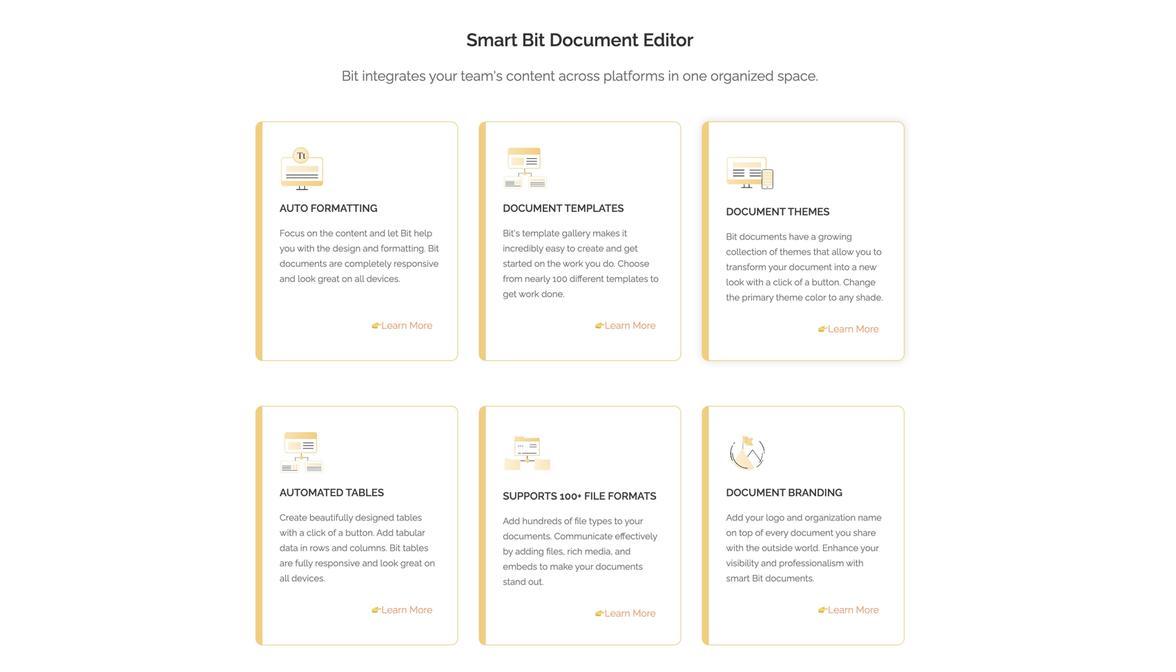 Task type: describe. For each thing, give the bounding box(es) containing it.
it
[[622, 228, 627, 239]]

content inside focus on the content and let bit help you with the design and formatting. bit documents are completely responsive and look great on all devices.
[[336, 228, 367, 239]]

👉learn more for document templates
[[595, 320, 656, 331]]

types
[[589, 516, 612, 527]]

easy
[[546, 243, 565, 254]]

help
[[414, 228, 432, 239]]

adding
[[515, 547, 544, 557]]

the inside bit documents have a growing collection of themes that allow you to transform your document into a new look with a click of a button. change the primary theme color to any shade.
[[726, 292, 740, 303]]

templates
[[607, 274, 648, 284]]

you inside bit's template gallery makes it incredibly easy to create and get started on the work you do. choose from nearly 100 different templates to get work done.
[[585, 259, 601, 269]]

document for document branding
[[726, 487, 786, 499]]

new
[[859, 262, 877, 272]]

👉learn for themes
[[819, 324, 854, 335]]

to right types on the right of the page
[[615, 516, 623, 527]]

👉learn more link for supports 100+ file formats
[[588, 604, 664, 624]]

document themes icon image
[[726, 146, 775, 202]]

supports
[[503, 490, 557, 502]]

to up out.
[[540, 562, 548, 572]]

your inside bit documents have a growing collection of themes that allow you to transform your document into a new look with a click of a button. change the primary theme color to any shade.
[[769, 262, 787, 272]]

file
[[575, 516, 587, 527]]

effectively
[[615, 531, 657, 542]]

name
[[858, 513, 882, 523]]

document templates
[[503, 202, 624, 214]]

columns.
[[350, 543, 387, 554]]

branding
[[788, 487, 843, 499]]

👉learn for branding
[[819, 605, 854, 616]]

color
[[805, 292, 826, 303]]

all inside create beautifully designed tables with a click of a button. add tabular data in rows and columns. bit tables are fully responsive and look great on all devices.
[[280, 574, 289, 584]]

to right templates
[[651, 274, 659, 284]]

document template icon image
[[503, 146, 548, 198]]

👉learn more link for auto formatting
[[364, 316, 440, 336]]

team's
[[461, 68, 503, 84]]

document for document templates
[[503, 202, 562, 214]]

you inside bit documents have a growing collection of themes that allow you to transform your document into a new look with a click of a button. change the primary theme color to any shade.
[[856, 247, 871, 257]]

change
[[844, 277, 876, 288]]

more for document templates
[[633, 320, 656, 331]]

top
[[739, 528, 753, 538]]

and inside add hundreds of file types to your documents. communicate effectively by adding files, rich media, and embeds to make your documents stand out.
[[615, 547, 631, 557]]

smart
[[726, 574, 750, 584]]

and left let
[[370, 228, 385, 239]]

your up effectively in the bottom of the page
[[625, 516, 643, 527]]

100
[[553, 274, 568, 284]]

file
[[584, 490, 606, 502]]

themes
[[780, 247, 811, 257]]

logo
[[766, 513, 785, 523]]

bit integrates your team's content across platforms in one organized space.
[[342, 68, 819, 84]]

documents inside bit documents have a growing collection of themes that allow you to transform your document into a new look with a click of a button. change the primary theme color to any shade.
[[740, 232, 787, 242]]

a down create
[[300, 528, 304, 538]]

formatting
[[311, 202, 378, 214]]

documents. inside add your logo and organization name on top of every document you share with the outside world. enhance your visibility and professionalism with smart bit documents.
[[766, 574, 815, 584]]

document for document themes
[[726, 206, 786, 218]]

bit documents have a growing collection of themes that allow you to transform your document into a new look with a click of a button. change the primary theme color to any shade.
[[726, 232, 883, 303]]

document
[[550, 29, 639, 50]]

bit inside bit documents have a growing collection of themes that allow you to transform your document into a new look with a click of a button. change the primary theme color to any shade.
[[726, 232, 737, 242]]

and inside bit's template gallery makes it incredibly easy to create and get started on the work you do. choose from nearly 100 different templates to get work done.
[[606, 243, 622, 254]]

with inside focus on the content and let bit help you with the design and formatting. bit documents are completely responsive and look great on all devices.
[[297, 243, 315, 254]]

with up visibility
[[726, 543, 744, 554]]

devices. inside create beautifully designed tables with a click of a button. add tabular data in rows and columns. bit tables are fully responsive and look great on all devices.
[[292, 574, 325, 584]]

tabular
[[396, 528, 425, 538]]

smart bit document editor
[[467, 29, 694, 50]]

automated tables
[[280, 487, 384, 499]]

organized
[[711, 68, 774, 84]]

look inside focus on the content and let bit help you with the design and formatting. bit documents are completely responsive and look great on all devices.
[[298, 274, 316, 284]]

add inside create beautifully designed tables with a click of a button. add tabular data in rows and columns. bit tables are fully responsive and look great on all devices.
[[377, 528, 394, 538]]

one
[[683, 68, 707, 84]]

of up theme
[[795, 277, 803, 288]]

and right "logo"
[[787, 513, 803, 523]]

on down completely
[[342, 274, 353, 284]]

of left themes
[[770, 247, 778, 257]]

templates
[[565, 202, 624, 214]]

embeds
[[503, 562, 537, 572]]

click inside bit documents have a growing collection of themes that allow you to transform your document into a new look with a click of a button. change the primary theme color to any shade.
[[773, 277, 792, 288]]

nearly
[[525, 274, 550, 284]]

👉learn more link for document branding
[[811, 600, 887, 621]]

bit right let
[[401, 228, 412, 239]]

and right 'rows'
[[332, 543, 348, 554]]

with inside create beautifully designed tables with a click of a button. add tabular data in rows and columns. bit tables are fully responsive and look great on all devices.
[[280, 528, 297, 538]]

different
[[570, 274, 604, 284]]

document branding
[[726, 487, 843, 499]]

with inside bit documents have a growing collection of themes that allow you to transform your document into a new look with a click of a button. change the primary theme color to any shade.
[[746, 277, 764, 288]]

auto formatting
[[280, 202, 378, 214]]

outside
[[762, 543, 793, 554]]

allow
[[832, 247, 854, 257]]

rich
[[567, 547, 583, 557]]

gallery
[[562, 228, 591, 239]]

professionalism
[[779, 558, 844, 569]]

organization
[[805, 513, 856, 523]]

document themes
[[726, 206, 830, 218]]

data
[[280, 543, 298, 554]]

formats
[[608, 490, 657, 502]]

designed
[[356, 513, 394, 523]]

👉learn for 100+
[[595, 608, 630, 619]]

documents. inside add hundreds of file types to your documents. communicate effectively by adding files, rich media, and embeds to make your documents stand out.
[[503, 531, 552, 542]]

auto
[[280, 202, 308, 214]]

files,
[[546, 547, 565, 557]]

your down rich in the bottom of the page
[[575, 562, 594, 572]]

1 horizontal spatial work
[[563, 259, 583, 269]]

👉learn for templates
[[595, 320, 630, 331]]

👉learn more for supports 100+ file formats
[[595, 608, 656, 619]]

the left "design"
[[317, 243, 330, 254]]

and up completely
[[363, 243, 379, 254]]

any
[[839, 292, 854, 303]]

bit down help
[[428, 243, 439, 254]]

completely
[[345, 259, 392, 269]]

template
[[522, 228, 560, 239]]

tables
[[346, 487, 384, 499]]

a up the color
[[805, 277, 810, 288]]

auto formatting icon image
[[280, 146, 325, 198]]

rows
[[310, 543, 330, 554]]

by
[[503, 547, 513, 557]]

more for auto formatting
[[410, 320, 433, 331]]

great inside focus on the content and let bit help you with the design and formatting. bit documents are completely responsive and look great on all devices.
[[318, 274, 340, 284]]

into
[[835, 262, 850, 272]]

add your logo and organization name on top of every document you share with the outside world. enhance your visibility and professionalism with smart bit documents.
[[726, 513, 882, 584]]

create
[[280, 513, 307, 523]]

beautifully
[[310, 513, 353, 523]]

👉learn for tables
[[372, 605, 407, 616]]

bit's template gallery makes it incredibly easy to create and get started on the work you do. choose from nearly 100 different templates to get work done.
[[503, 228, 659, 299]]

responsive inside create beautifully designed tables with a click of a button. add tabular data in rows and columns. bit tables are fully responsive and look great on all devices.
[[315, 558, 360, 569]]

your left team's
[[429, 68, 457, 84]]

themes
[[788, 206, 830, 218]]

and down 'outside'
[[761, 558, 777, 569]]

bit right smart
[[522, 29, 545, 50]]

on inside add your logo and organization name on top of every document you share with the outside world. enhance your visibility and professionalism with smart bit documents.
[[726, 528, 737, 538]]

theme
[[776, 292, 803, 303]]

focus on the content and let bit help you with the design and formatting. bit documents are completely responsive and look great on all devices.
[[280, 228, 439, 284]]

create beautifully designed tables with a click of a button. add tabular data in rows and columns. bit tables are fully responsive and look great on all devices.
[[280, 513, 435, 584]]

editor
[[643, 29, 694, 50]]

incredibly
[[503, 243, 544, 254]]

media,
[[585, 547, 613, 557]]

world.
[[795, 543, 820, 554]]

done.
[[542, 289, 565, 299]]

space.
[[778, 68, 819, 84]]

devices. inside focus on the content and let bit help you with the design and formatting. bit documents are completely responsive and look great on all devices.
[[367, 274, 400, 284]]

great inside create beautifully designed tables with a click of a button. add tabular data in rows and columns. bit tables are fully responsive and look great on all devices.
[[401, 558, 422, 569]]

of inside add hundreds of file types to your documents. communicate effectively by adding files, rich media, and embeds to make your documents stand out.
[[564, 516, 572, 527]]



Task type: locate. For each thing, give the bounding box(es) containing it.
👉learn down templates
[[595, 320, 630, 331]]

formatting.
[[381, 243, 426, 254]]

0 vertical spatial get
[[624, 243, 638, 254]]

get up choose at top
[[624, 243, 638, 254]]

let
[[388, 228, 398, 239]]

are down data
[[280, 558, 293, 569]]

add inside add hundreds of file types to your documents. communicate effectively by adding files, rich media, and embeds to make your documents stand out.
[[503, 516, 520, 527]]

and down focus
[[280, 274, 295, 284]]

to left any
[[829, 292, 837, 303]]

look inside bit documents have a growing collection of themes that allow you to transform your document into a new look with a click of a button. change the primary theme color to any shade.
[[726, 277, 744, 288]]

👉learn more
[[372, 320, 433, 331], [595, 320, 656, 331], [819, 324, 879, 335], [372, 605, 433, 616], [819, 605, 879, 616], [595, 608, 656, 619]]

content up "design"
[[336, 228, 367, 239]]

have
[[789, 232, 809, 242]]

document down that
[[789, 262, 832, 272]]

primary
[[742, 292, 774, 303]]

1 vertical spatial are
[[280, 558, 293, 569]]

button. up the color
[[812, 277, 841, 288]]

button. up the columns.
[[346, 528, 375, 538]]

1 vertical spatial documents.
[[766, 574, 815, 584]]

document up "logo"
[[726, 487, 786, 499]]

with down focus
[[297, 243, 315, 254]]

on inside create beautifully designed tables with a click of a button. add tabular data in rows and columns. bit tables are fully responsive and look great on all devices.
[[425, 558, 435, 569]]

fully
[[295, 558, 313, 569]]

1 vertical spatial in
[[300, 543, 308, 554]]

work down "nearly"
[[519, 289, 539, 299]]

on down tabular
[[425, 558, 435, 569]]

click inside create beautifully designed tables with a click of a button. add tabular data in rows and columns. bit tables are fully responsive and look great on all devices.
[[307, 528, 326, 538]]

1 vertical spatial get
[[503, 289, 517, 299]]

and
[[370, 228, 385, 239], [363, 243, 379, 254], [606, 243, 622, 254], [280, 274, 295, 284], [787, 513, 803, 523], [332, 543, 348, 554], [615, 547, 631, 557], [362, 558, 378, 569], [761, 558, 777, 569]]

more
[[410, 320, 433, 331], [633, 320, 656, 331], [856, 324, 879, 335], [410, 605, 433, 616], [856, 605, 879, 616], [633, 608, 656, 619]]

1 horizontal spatial devices.
[[367, 274, 400, 284]]

2 horizontal spatial documents
[[740, 232, 787, 242]]

0 vertical spatial are
[[329, 259, 342, 269]]

you inside focus on the content and let bit help you with the design and formatting. bit documents are completely responsive and look great on all devices.
[[280, 243, 295, 254]]

1 vertical spatial documents
[[280, 259, 327, 269]]

0 horizontal spatial all
[[280, 574, 289, 584]]

in left one
[[668, 68, 679, 84]]

do.
[[603, 259, 616, 269]]

1 vertical spatial all
[[280, 574, 289, 584]]

documents inside add hundreds of file types to your documents. communicate effectively by adding files, rich media, and embeds to make your documents stand out.
[[596, 562, 643, 572]]

documents inside focus on the content and let bit help you with the design and formatting. bit documents are completely responsive and look great on all devices.
[[280, 259, 327, 269]]

add down designed
[[377, 528, 394, 538]]

with up data
[[280, 528, 297, 538]]

tables up tabular
[[397, 513, 422, 523]]

0 horizontal spatial in
[[300, 543, 308, 554]]

look inside create beautifully designed tables with a click of a button. add tabular data in rows and columns. bit tables are fully responsive and look great on all devices.
[[380, 558, 398, 569]]

1 horizontal spatial click
[[773, 277, 792, 288]]

devices.
[[367, 274, 400, 284], [292, 574, 325, 584]]

100+
[[560, 490, 582, 502]]

1 horizontal spatial documents.
[[766, 574, 815, 584]]

1 horizontal spatial all
[[355, 274, 364, 284]]

0 vertical spatial great
[[318, 274, 340, 284]]

you down focus
[[280, 243, 295, 254]]

👉learn more link for automated tables
[[364, 600, 440, 621]]

automated
[[280, 487, 344, 499]]

more for document branding
[[856, 605, 879, 616]]

the left primary
[[726, 292, 740, 303]]

the down 'top'
[[746, 543, 760, 554]]

0 vertical spatial content
[[506, 68, 555, 84]]

enhance
[[823, 543, 859, 554]]

bit up "collection"
[[726, 232, 737, 242]]

0 horizontal spatial work
[[519, 289, 539, 299]]

make
[[550, 562, 573, 572]]

that
[[814, 247, 830, 257]]

work up 100
[[563, 259, 583, 269]]

get
[[624, 243, 638, 254], [503, 289, 517, 299]]

create
[[578, 243, 604, 254]]

a up primary
[[766, 277, 771, 288]]

platforms
[[604, 68, 665, 84]]

add up 'top'
[[726, 513, 744, 523]]

1 horizontal spatial add
[[503, 516, 520, 527]]

documents
[[740, 232, 787, 242], [280, 259, 327, 269], [596, 562, 643, 572]]

and down the columns.
[[362, 558, 378, 569]]

of
[[770, 247, 778, 257], [795, 277, 803, 288], [564, 516, 572, 527], [328, 528, 336, 538], [755, 528, 763, 538]]

bit down tabular
[[390, 543, 401, 554]]

the down auto formatting
[[320, 228, 333, 239]]

add hundreds of file types to your documents. communicate effectively by adding files, rich media, and embeds to make your documents stand out.
[[503, 516, 657, 587]]

0 vertical spatial documents.
[[503, 531, 552, 542]]

click
[[773, 277, 792, 288], [307, 528, 326, 538]]

more for supports 100+ file formats
[[633, 608, 656, 619]]

to
[[567, 243, 575, 254], [874, 247, 882, 257], [651, 274, 659, 284], [829, 292, 837, 303], [615, 516, 623, 527], [540, 562, 548, 572]]

of left the file
[[564, 516, 572, 527]]

great down tabular
[[401, 558, 422, 569]]

1 vertical spatial responsive
[[315, 558, 360, 569]]

all
[[355, 274, 364, 284], [280, 574, 289, 584]]

👉learn more for automated tables
[[372, 605, 433, 616]]

look down the transform
[[726, 277, 744, 288]]

0 vertical spatial devices.
[[367, 274, 400, 284]]

to up new
[[874, 247, 882, 257]]

0 horizontal spatial documents.
[[503, 531, 552, 542]]

0 horizontal spatial look
[[298, 274, 316, 284]]

1 vertical spatial devices.
[[292, 574, 325, 584]]

document
[[789, 262, 832, 272], [791, 528, 834, 538]]

1 vertical spatial work
[[519, 289, 539, 299]]

focus
[[280, 228, 305, 239]]

look
[[298, 274, 316, 284], [726, 277, 744, 288], [380, 558, 398, 569]]

bit
[[522, 29, 545, 50], [342, 68, 359, 84], [401, 228, 412, 239], [726, 232, 737, 242], [428, 243, 439, 254], [390, 543, 401, 554], [752, 574, 763, 584]]

👉learn for formatting
[[372, 320, 407, 331]]

0 vertical spatial work
[[563, 259, 583, 269]]

you up new
[[856, 247, 871, 257]]

button. inside create beautifully designed tables with a click of a button. add tabular data in rows and columns. bit tables are fully responsive and look great on all devices.
[[346, 528, 375, 538]]

👉learn more for auto formatting
[[372, 320, 433, 331]]

2 horizontal spatial add
[[726, 513, 744, 523]]

bit left integrates
[[342, 68, 359, 84]]

choose
[[618, 259, 650, 269]]

1 vertical spatial document
[[791, 528, 834, 538]]

a right have
[[811, 232, 816, 242]]

2 horizontal spatial look
[[726, 277, 744, 288]]

responsive
[[394, 259, 439, 269], [315, 558, 360, 569]]

bit's
[[503, 228, 520, 239]]

on right focus
[[307, 228, 318, 239]]

supports 100+ file formats icon image
[[503, 431, 551, 486]]

stand
[[503, 577, 526, 587]]

👉learn down any
[[819, 324, 854, 335]]

on
[[307, 228, 318, 239], [535, 259, 545, 269], [342, 274, 353, 284], [726, 528, 737, 538], [425, 558, 435, 569]]

the down the "easy"
[[547, 259, 561, 269]]

0 horizontal spatial documents
[[280, 259, 327, 269]]

0 vertical spatial documents
[[740, 232, 787, 242]]

1 vertical spatial content
[[336, 228, 367, 239]]

in right data
[[300, 543, 308, 554]]

design
[[333, 243, 361, 254]]

devices. down completely
[[367, 274, 400, 284]]

0 horizontal spatial devices.
[[292, 574, 325, 584]]

0 horizontal spatial great
[[318, 274, 340, 284]]

on up "nearly"
[[535, 259, 545, 269]]

0 vertical spatial all
[[355, 274, 364, 284]]

hundreds
[[523, 516, 562, 527]]

👉learn more link for document themes
[[811, 319, 887, 340]]

0 vertical spatial responsive
[[394, 259, 439, 269]]

1 vertical spatial button.
[[346, 528, 375, 538]]

0 horizontal spatial click
[[307, 528, 326, 538]]

and down effectively in the bottom of the page
[[615, 547, 631, 557]]

1 horizontal spatial get
[[624, 243, 638, 254]]

from
[[503, 274, 523, 284]]

you inside add your logo and organization name on top of every document you share with the outside world. enhance your visibility and professionalism with smart bit documents.
[[836, 528, 851, 538]]

add inside add your logo and organization name on top of every document you share with the outside world. enhance your visibility and professionalism with smart bit documents.
[[726, 513, 744, 523]]

1 horizontal spatial great
[[401, 558, 422, 569]]

0 vertical spatial click
[[773, 277, 792, 288]]

responsive inside focus on the content and let bit help you with the design and formatting. bit documents are completely responsive and look great on all devices.
[[394, 259, 439, 269]]

makes
[[593, 228, 620, 239]]

responsive down formatting.
[[394, 259, 439, 269]]

and up do.
[[606, 243, 622, 254]]

0 horizontal spatial content
[[336, 228, 367, 239]]

devices. down fully
[[292, 574, 325, 584]]

1 vertical spatial click
[[307, 528, 326, 538]]

👉learn more link
[[364, 316, 440, 336], [588, 316, 664, 336], [811, 319, 887, 340], [364, 600, 440, 621], [811, 600, 887, 621], [588, 604, 664, 624]]

documents up "collection"
[[740, 232, 787, 242]]

document branding icon image
[[726, 431, 771, 483]]

great down "design"
[[318, 274, 340, 284]]

add
[[726, 513, 744, 523], [503, 516, 520, 527], [377, 528, 394, 538]]

👉learn down the columns.
[[372, 605, 407, 616]]

documents down focus
[[280, 259, 327, 269]]

more for automated tables
[[410, 605, 433, 616]]

of inside add your logo and organization name on top of every document you share with the outside world. enhance your visibility and professionalism with smart bit documents.
[[755, 528, 763, 538]]

👉learn down professionalism
[[819, 605, 854, 616]]

click up 'rows'
[[307, 528, 326, 538]]

👉learn down completely
[[372, 320, 407, 331]]

with
[[297, 243, 315, 254], [746, 277, 764, 288], [280, 528, 297, 538], [726, 543, 744, 554], [846, 558, 864, 569]]

0 vertical spatial tables
[[397, 513, 422, 523]]

1 horizontal spatial button.
[[812, 277, 841, 288]]

you
[[280, 243, 295, 254], [856, 247, 871, 257], [585, 259, 601, 269], [836, 528, 851, 538]]

share
[[854, 528, 876, 538]]

documents. down professionalism
[[766, 574, 815, 584]]

growing
[[819, 232, 852, 242]]

0 vertical spatial document
[[789, 262, 832, 272]]

add for supports 100+ file formats
[[503, 516, 520, 527]]

button.
[[812, 277, 841, 288], [346, 528, 375, 538]]

0 horizontal spatial are
[[280, 558, 293, 569]]

of right 'top'
[[755, 528, 763, 538]]

more for document themes
[[856, 324, 879, 335]]

👉learn more for document branding
[[819, 605, 879, 616]]

supports 100+ file formats
[[503, 490, 657, 502]]

of inside create beautifully designed tables with a click of a button. add tabular data in rows and columns. bit tables are fully responsive and look great on all devices.
[[328, 528, 336, 538]]

bit right the smart
[[752, 574, 763, 584]]

shade.
[[856, 292, 883, 303]]

are down "design"
[[329, 259, 342, 269]]

documents.
[[503, 531, 552, 542], [766, 574, 815, 584]]

are inside focus on the content and let bit help you with the design and formatting. bit documents are completely responsive and look great on all devices.
[[329, 259, 342, 269]]

👉learn more for document themes
[[819, 324, 879, 335]]

click up theme
[[773, 277, 792, 288]]

with up primary
[[746, 277, 764, 288]]

automated tables icon image
[[280, 431, 325, 483]]

collection
[[726, 247, 767, 257]]

the inside add your logo and organization name on top of every document you share with the outside world. enhance your visibility and professionalism with smart bit documents.
[[746, 543, 760, 554]]

your down share
[[861, 543, 879, 554]]

of down beautifully
[[328, 528, 336, 538]]

1 horizontal spatial documents
[[596, 562, 643, 572]]

document up world.
[[791, 528, 834, 538]]

0 vertical spatial in
[[668, 68, 679, 84]]

button. inside bit documents have a growing collection of themes that allow you to transform your document into a new look with a click of a button. change the primary theme color to any shade.
[[812, 277, 841, 288]]

your up 'top'
[[746, 513, 764, 523]]

the inside bit's template gallery makes it incredibly easy to create and get started on the work you do. choose from nearly 100 different templates to get work done.
[[547, 259, 561, 269]]

document inside add your logo and organization name on top of every document you share with the outside world. enhance your visibility and professionalism with smart bit documents.
[[791, 528, 834, 538]]

0 horizontal spatial get
[[503, 289, 517, 299]]

all inside focus on the content and let bit help you with the design and formatting. bit documents are completely responsive and look great on all devices.
[[355, 274, 364, 284]]

0 horizontal spatial button.
[[346, 528, 375, 538]]

documents. up the 'adding'
[[503, 531, 552, 542]]

your down themes
[[769, 262, 787, 272]]

1 vertical spatial tables
[[403, 543, 428, 554]]

are inside create beautifully designed tables with a click of a button. add tabular data in rows and columns. bit tables are fully responsive and look great on all devices.
[[280, 558, 293, 569]]

look down focus
[[298, 274, 316, 284]]

responsive down 'rows'
[[315, 558, 360, 569]]

👉learn down media,
[[595, 608, 630, 619]]

0 horizontal spatial responsive
[[315, 558, 360, 569]]

document inside bit documents have a growing collection of themes that allow you to transform your document into a new look with a click of a button. change the primary theme color to any shade.
[[789, 262, 832, 272]]

started
[[503, 259, 532, 269]]

in inside create beautifully designed tables with a click of a button. add tabular data in rows and columns. bit tables are fully responsive and look great on all devices.
[[300, 543, 308, 554]]

add for document branding
[[726, 513, 744, 523]]

visibility
[[726, 558, 759, 569]]

a down beautifully
[[338, 528, 343, 538]]

work
[[563, 259, 583, 269], [519, 289, 539, 299]]

communicate
[[554, 531, 613, 542]]

bit inside add your logo and organization name on top of every document you share with the outside world. enhance your visibility and professionalism with smart bit documents.
[[752, 574, 763, 584]]

1 horizontal spatial are
[[329, 259, 342, 269]]

are
[[329, 259, 342, 269], [280, 558, 293, 569]]

look down the columns.
[[380, 558, 398, 569]]

to right the "easy"
[[567, 243, 575, 254]]

out.
[[528, 577, 544, 587]]

document up template
[[503, 202, 562, 214]]

1 horizontal spatial responsive
[[394, 259, 439, 269]]

1 horizontal spatial content
[[506, 68, 555, 84]]

1 horizontal spatial in
[[668, 68, 679, 84]]

bit inside create beautifully designed tables with a click of a button. add tabular data in rows and columns. bit tables are fully responsive and look great on all devices.
[[390, 543, 401, 554]]

in
[[668, 68, 679, 84], [300, 543, 308, 554]]

0 vertical spatial button.
[[812, 277, 841, 288]]

all down completely
[[355, 274, 364, 284]]

great
[[318, 274, 340, 284], [401, 558, 422, 569]]

on inside bit's template gallery makes it incredibly easy to create and get started on the work you do. choose from nearly 100 different templates to get work done.
[[535, 259, 545, 269]]

👉learn more link for document templates
[[588, 316, 664, 336]]

transform
[[726, 262, 767, 272]]

content left the across
[[506, 68, 555, 84]]

2 vertical spatial documents
[[596, 562, 643, 572]]

with down "enhance"
[[846, 558, 864, 569]]

1 horizontal spatial look
[[380, 558, 398, 569]]

document down document themes icon
[[726, 206, 786, 218]]

documents down media,
[[596, 562, 643, 572]]

every
[[766, 528, 789, 538]]

a right into
[[852, 262, 857, 272]]

1 vertical spatial great
[[401, 558, 422, 569]]

0 horizontal spatial add
[[377, 528, 394, 538]]

tables down tabular
[[403, 543, 428, 554]]

all down data
[[280, 574, 289, 584]]

integrates
[[362, 68, 426, 84]]

you down create
[[585, 259, 601, 269]]

add up by
[[503, 516, 520, 527]]

get down from at the left of page
[[503, 289, 517, 299]]



Task type: vqa. For each thing, say whether or not it's contained in the screenshot.
the rightmost "template?"
no



